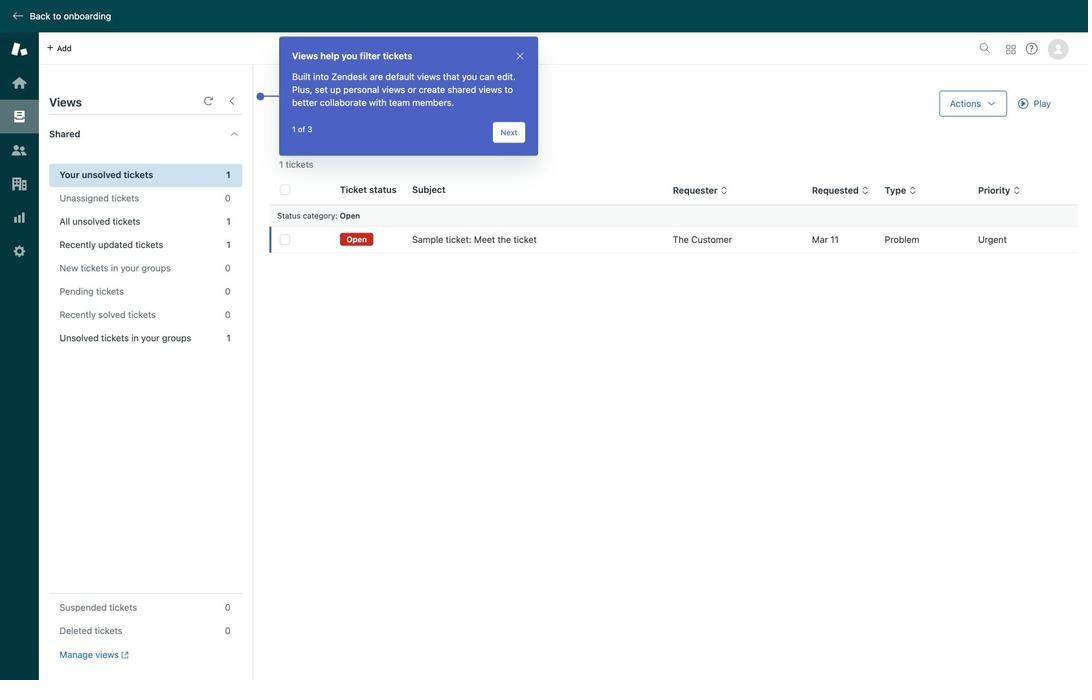 Task type: locate. For each thing, give the bounding box(es) containing it.
close image
[[515, 51, 525, 61]]

views image
[[11, 108, 28, 125]]

refresh views pane image
[[203, 96, 214, 106]]

get started image
[[11, 74, 28, 91]]

heading
[[39, 115, 253, 154]]

opens in a new tab image
[[119, 651, 129, 659]]

dialog
[[279, 37, 538, 156]]

customers image
[[11, 142, 28, 159]]

row
[[269, 226, 1078, 253]]



Task type: describe. For each thing, give the bounding box(es) containing it.
organizations image
[[11, 176, 28, 192]]

zendesk products image
[[1007, 45, 1016, 54]]

hide panel views image
[[227, 96, 237, 106]]

zendesk support image
[[11, 41, 28, 58]]

admin image
[[11, 243, 28, 260]]

main element
[[0, 32, 39, 680]]

get help image
[[1026, 43, 1038, 54]]

reporting image
[[11, 209, 28, 226]]



Task type: vqa. For each thing, say whether or not it's contained in the screenshot.
Add link (Cmd K) icon
no



